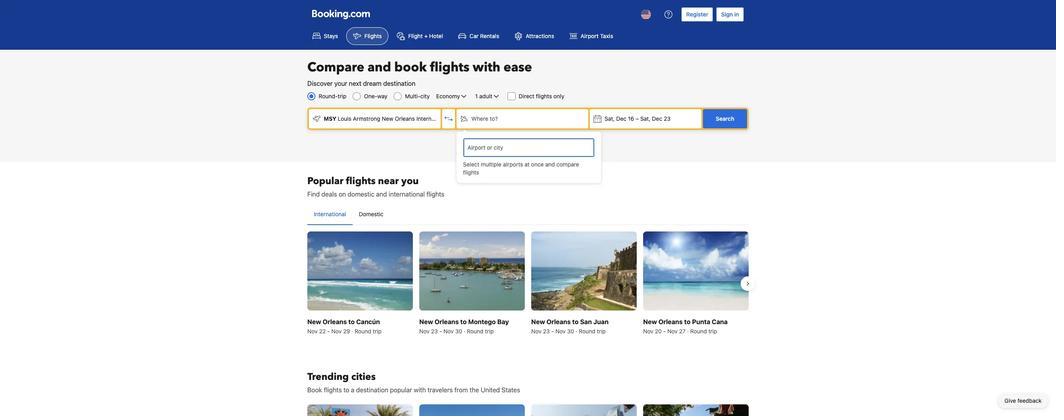 Task type: locate. For each thing, give the bounding box(es) containing it.
· inside new orleans to san juan nov 23 - nov 30 · round trip
[[576, 328, 577, 335]]

flights
[[430, 59, 470, 76], [536, 93, 552, 100], [463, 169, 479, 176], [346, 175, 376, 188], [427, 191, 444, 198], [324, 387, 342, 394]]

- inside new orleans to punta cana nov 20 - nov 27 · round trip
[[663, 328, 666, 335]]

destination up multi-
[[383, 80, 415, 87]]

once
[[531, 161, 544, 168]]

with right popular
[[414, 387, 426, 394]]

with up adult
[[473, 59, 500, 76]]

trip inside new orleans to punta cana nov 20 - nov 27 · round trip
[[709, 328, 717, 335]]

· inside new orleans to montego bay nov 23 - nov 30 · round trip
[[464, 328, 465, 335]]

one-way
[[364, 93, 387, 100]]

orleans for new orleans to montego bay
[[435, 318, 459, 326]]

economy
[[436, 93, 460, 100]]

new inside new orleans to cancún nov 22 - nov 29 · round trip
[[307, 318, 321, 326]]

trip down juan
[[597, 328, 606, 335]]

4 · from the left
[[687, 328, 689, 335]]

flights down select
[[463, 169, 479, 176]]

next
[[349, 80, 361, 87]]

msy
[[324, 115, 336, 122]]

international down deals
[[314, 211, 346, 218]]

2 dec from the left
[[652, 115, 662, 122]]

1 - from the left
[[327, 328, 330, 335]]

louis
[[338, 115, 351, 122]]

1 sat, from the left
[[605, 115, 615, 122]]

tab list containing international
[[307, 204, 749, 226]]

destination down cities
[[356, 387, 388, 394]]

international
[[389, 191, 425, 198]]

1 vertical spatial with
[[414, 387, 426, 394]]

- for new orleans to montego bay
[[439, 328, 442, 335]]

0 horizontal spatial international
[[314, 211, 346, 218]]

and inside select multiple airports at once and compare flights
[[545, 161, 555, 168]]

orleans left san
[[547, 318, 571, 326]]

flights up economy
[[430, 59, 470, 76]]

new inside new orleans to montego bay nov 23 - nov 30 · round trip
[[419, 318, 433, 326]]

dec right the –
[[652, 115, 662, 122]]

international button
[[307, 204, 353, 225]]

international down city
[[416, 115, 449, 122]]

airport left 'taxis'
[[581, 33, 599, 39]]

to inside new orleans to cancún nov 22 - nov 29 · round trip
[[348, 318, 355, 326]]

1 horizontal spatial dec
[[652, 115, 662, 122]]

domestic
[[359, 211, 384, 218]]

22
[[319, 328, 326, 335]]

and inside compare and book flights with ease discover your next dream destination
[[368, 59, 391, 76]]

orleans up 27
[[659, 318, 683, 326]]

cana
[[712, 318, 728, 326]]

flights down trending
[[324, 387, 342, 394]]

0 vertical spatial airport
[[581, 33, 599, 39]]

deals
[[322, 191, 337, 198]]

nov
[[307, 328, 318, 335], [331, 328, 342, 335], [419, 328, 430, 335], [444, 328, 454, 335], [531, 328, 542, 335], [556, 328, 566, 335], [643, 328, 654, 335], [667, 328, 678, 335]]

city
[[420, 93, 430, 100]]

your
[[334, 80, 347, 87]]

round down montego
[[467, 328, 484, 335]]

booking.com logo image
[[312, 9, 370, 19], [312, 9, 370, 19]]

region
[[301, 228, 755, 339]]

23
[[664, 115, 671, 122], [431, 328, 438, 335], [543, 328, 550, 335]]

dec
[[616, 115, 627, 122], [652, 115, 662, 122]]

1 vertical spatial destination
[[356, 387, 388, 394]]

1 30 from the left
[[455, 328, 462, 335]]

sign in
[[721, 11, 739, 18]]

to inside new orleans to montego bay nov 23 - nov 30 · round trip
[[460, 318, 467, 326]]

2 · from the left
[[464, 328, 465, 335]]

trip down montego
[[485, 328, 494, 335]]

to inside new orleans to punta cana nov 20 - nov 27 · round trip
[[684, 318, 691, 326]]

from
[[454, 387, 468, 394]]

· for new orleans to montego bay
[[464, 328, 465, 335]]

1
[[475, 93, 478, 100]]

airport left where
[[450, 115, 468, 122]]

1 horizontal spatial airport
[[581, 33, 599, 39]]

30
[[455, 328, 462, 335], [567, 328, 574, 335]]

to left a
[[344, 387, 349, 394]]

1 round from the left
[[355, 328, 371, 335]]

find
[[307, 191, 320, 198]]

airport taxis
[[581, 33, 613, 39]]

0 vertical spatial international
[[416, 115, 449, 122]]

1 vertical spatial international
[[314, 211, 346, 218]]

in
[[734, 11, 739, 18]]

0 horizontal spatial airport
[[450, 115, 468, 122]]

new for new orleans to punta cana
[[643, 318, 657, 326]]

round down cancún
[[355, 328, 371, 335]]

0 horizontal spatial with
[[414, 387, 426, 394]]

orleans left montego
[[435, 318, 459, 326]]

0 vertical spatial with
[[473, 59, 500, 76]]

-
[[327, 328, 330, 335], [439, 328, 442, 335], [551, 328, 554, 335], [663, 328, 666, 335]]

0 horizontal spatial 30
[[455, 328, 462, 335]]

round inside new orleans to montego bay nov 23 - nov 30 · round trip
[[467, 328, 484, 335]]

where to? button
[[457, 109, 588, 128]]

compare
[[557, 161, 579, 168]]

30 inside new orleans to montego bay nov 23 - nov 30 · round trip
[[455, 328, 462, 335]]

round
[[355, 328, 371, 335], [467, 328, 484, 335], [579, 328, 595, 335], [690, 328, 707, 335]]

1 horizontal spatial 23
[[543, 328, 550, 335]]

new
[[382, 115, 393, 122], [307, 318, 321, 326], [419, 318, 433, 326], [531, 318, 545, 326], [643, 318, 657, 326]]

international
[[416, 115, 449, 122], [314, 211, 346, 218]]

round down punta
[[690, 328, 707, 335]]

- inside new orleans to montego bay nov 23 - nov 30 · round trip
[[439, 328, 442, 335]]

1 horizontal spatial with
[[473, 59, 500, 76]]

trip down cancún
[[373, 328, 382, 335]]

trip
[[338, 93, 346, 100], [373, 328, 382, 335], [485, 328, 494, 335], [597, 328, 606, 335], [709, 328, 717, 335]]

international inside button
[[314, 211, 346, 218]]

orleans inside new orleans to montego bay nov 23 - nov 30 · round trip
[[435, 318, 459, 326]]

0 horizontal spatial 23
[[431, 328, 438, 335]]

orleans for new orleans to san juan
[[547, 318, 571, 326]]

to
[[348, 318, 355, 326], [460, 318, 467, 326], [572, 318, 579, 326], [684, 318, 691, 326], [344, 387, 349, 394]]

Airport or city text field
[[467, 143, 591, 152]]

23 for –
[[664, 115, 671, 122]]

5 nov from the left
[[531, 328, 542, 335]]

you
[[401, 175, 419, 188]]

stays link
[[306, 27, 345, 45]]

· inside new orleans to cancún nov 22 - nov 29 · round trip
[[352, 328, 353, 335]]

with
[[473, 59, 500, 76], [414, 387, 426, 394]]

ease
[[504, 59, 532, 76]]

sat,
[[605, 115, 615, 122], [640, 115, 651, 122]]

cancún
[[356, 318, 380, 326]]

at
[[525, 161, 530, 168]]

2 - from the left
[[439, 328, 442, 335]]

1 adult button
[[475, 91, 501, 101]]

to left montego
[[460, 318, 467, 326]]

and down near
[[376, 191, 387, 198]]

1 horizontal spatial 30
[[567, 328, 574, 335]]

2 vertical spatial and
[[376, 191, 387, 198]]

1 nov from the left
[[307, 328, 318, 335]]

23 for san
[[543, 328, 550, 335]]

orleans inside new orleans to cancún nov 22 - nov 29 · round trip
[[323, 318, 347, 326]]

dec left the 16 on the top right
[[616, 115, 627, 122]]

to up 27
[[684, 318, 691, 326]]

orleans
[[395, 115, 415, 122], [323, 318, 347, 326], [435, 318, 459, 326], [547, 318, 571, 326], [659, 318, 683, 326]]

0 vertical spatial destination
[[383, 80, 415, 87]]

0 horizontal spatial sat,
[[605, 115, 615, 122]]

1 vertical spatial and
[[545, 161, 555, 168]]

and right once
[[545, 161, 555, 168]]

tab list
[[307, 204, 749, 226]]

round inside new orleans to punta cana nov 20 - nov 27 · round trip
[[690, 328, 707, 335]]

trip down your at the top
[[338, 93, 346, 100]]

7 nov from the left
[[643, 328, 654, 335]]

orleans up 29
[[323, 318, 347, 326]]

0 vertical spatial and
[[368, 59, 391, 76]]

to inside new orleans to san juan nov 23 - nov 30 · round trip
[[572, 318, 579, 326]]

- inside new orleans to cancún nov 22 - nov 29 · round trip
[[327, 328, 330, 335]]

trip down cana
[[709, 328, 717, 335]]

destination
[[383, 80, 415, 87], [356, 387, 388, 394]]

and inside popular flights near you find deals on domestic and international flights
[[376, 191, 387, 198]]

to for montego
[[460, 318, 467, 326]]

direct
[[519, 93, 534, 100]]

2 round from the left
[[467, 328, 484, 335]]

orleans down multi-
[[395, 115, 415, 122]]

new inside new orleans to san juan nov 23 - nov 30 · round trip
[[531, 318, 545, 326]]

cities
[[351, 371, 376, 384]]

to for san
[[572, 318, 579, 326]]

23 inside new orleans to montego bay nov 23 - nov 30 · round trip
[[431, 328, 438, 335]]

- inside new orleans to san juan nov 23 - nov 30 · round trip
[[551, 328, 554, 335]]

feedback
[[1018, 397, 1042, 404]]

orleans inside new orleans to san juan nov 23 - nov 30 · round trip
[[547, 318, 571, 326]]

car rentals
[[470, 33, 499, 39]]

to up 29
[[348, 318, 355, 326]]

direct flights only
[[519, 93, 564, 100]]

trip inside new orleans to san juan nov 23 - nov 30 · round trip
[[597, 328, 606, 335]]

orleans for new orleans to cancún
[[323, 318, 347, 326]]

flights
[[365, 33, 382, 39]]

multiple
[[481, 161, 502, 168]]

montego
[[468, 318, 496, 326]]

1 · from the left
[[352, 328, 353, 335]]

3 - from the left
[[551, 328, 554, 335]]

to?
[[490, 115, 498, 122]]

2 30 from the left
[[567, 328, 574, 335]]

· inside new orleans to punta cana nov 20 - nov 27 · round trip
[[687, 328, 689, 335]]

4 round from the left
[[690, 328, 707, 335]]

round inside new orleans to san juan nov 23 - nov 30 · round trip
[[579, 328, 595, 335]]

27
[[679, 328, 686, 335]]

0 horizontal spatial dec
[[616, 115, 627, 122]]

3 nov from the left
[[419, 328, 430, 335]]

dream
[[363, 80, 382, 87]]

book
[[394, 59, 427, 76]]

to left san
[[572, 318, 579, 326]]

23 inside new orleans to san juan nov 23 - nov 30 · round trip
[[543, 328, 550, 335]]

1 dec from the left
[[616, 115, 627, 122]]

new inside new orleans to punta cana nov 20 - nov 27 · round trip
[[643, 318, 657, 326]]

sign in link
[[716, 7, 744, 22]]

trip inside new orleans to montego bay nov 23 - nov 30 · round trip
[[485, 328, 494, 335]]

and up "dream"
[[368, 59, 391, 76]]

30 inside new orleans to san juan nov 23 - nov 30 · round trip
[[567, 328, 574, 335]]

trip for new orleans to san juan
[[597, 328, 606, 335]]

1 horizontal spatial sat,
[[640, 115, 651, 122]]

round down san
[[579, 328, 595, 335]]

23 for montego
[[431, 328, 438, 335]]

search button
[[703, 109, 747, 128]]

23 inside dropdown button
[[664, 115, 671, 122]]

4 - from the left
[[663, 328, 666, 335]]

airport
[[581, 33, 599, 39], [450, 115, 468, 122]]

new orleans to san juan nov 23 - nov 30 · round trip
[[531, 318, 609, 335]]

orleans inside new orleans to punta cana nov 20 - nov 27 · round trip
[[659, 318, 683, 326]]

2 horizontal spatial 23
[[664, 115, 671, 122]]

3 round from the left
[[579, 328, 595, 335]]

3 · from the left
[[576, 328, 577, 335]]

flights up the domestic
[[346, 175, 376, 188]]

2 nov from the left
[[331, 328, 342, 335]]

round-
[[319, 93, 338, 100]]

register link
[[682, 7, 713, 22]]

round for new orleans to san juan
[[579, 328, 595, 335]]

new for new orleans to san juan
[[531, 318, 545, 326]]

give
[[1005, 397, 1016, 404]]

popular flights near you find deals on domestic and international flights
[[307, 175, 444, 198]]

sat, left the 16 on the top right
[[605, 115, 615, 122]]

sat, right the –
[[640, 115, 651, 122]]



Task type: describe. For each thing, give the bounding box(es) containing it.
where
[[471, 115, 488, 122]]

bay
[[497, 318, 509, 326]]

new orleans to punta cana nov 20 - nov 27 · round trip
[[643, 318, 728, 335]]

with inside the "trending cities book flights to a destination popular with travelers from the united states"
[[414, 387, 426, 394]]

register
[[686, 11, 708, 18]]

2 sat, from the left
[[640, 115, 651, 122]]

on
[[339, 191, 346, 198]]

flight
[[408, 33, 423, 39]]

armstrong
[[353, 115, 380, 122]]

popular
[[390, 387, 412, 394]]

–
[[636, 115, 639, 122]]

· for new orleans to san juan
[[576, 328, 577, 335]]

multi-city
[[405, 93, 430, 100]]

discover
[[307, 80, 333, 87]]

select multiple airports at once and compare flights
[[463, 161, 579, 176]]

states
[[502, 387, 520, 394]]

round for new orleans to montego bay
[[467, 328, 484, 335]]

trip for new orleans to montego bay
[[485, 328, 494, 335]]

16
[[628, 115, 634, 122]]

where to?
[[471, 115, 498, 122]]

flights left only
[[536, 93, 552, 100]]

round for new orleans to punta cana
[[690, 328, 707, 335]]

airport taxis link
[[563, 27, 620, 45]]

adult
[[479, 93, 492, 100]]

travelers
[[428, 387, 453, 394]]

4 nov from the left
[[444, 328, 454, 335]]

to inside the "trending cities book flights to a destination popular with travelers from the united states"
[[344, 387, 349, 394]]

· for new orleans to punta cana
[[687, 328, 689, 335]]

region containing new orleans to cancún
[[301, 228, 755, 339]]

select
[[463, 161, 479, 168]]

a
[[351, 387, 354, 394]]

sat, dec 16 – sat, dec 23 button
[[590, 109, 701, 128]]

msy louis armstrong new orleans international airport
[[324, 115, 468, 122]]

airports
[[503, 161, 523, 168]]

attractions link
[[508, 27, 561, 45]]

new orleans to cancún image
[[307, 232, 413, 311]]

car
[[470, 33, 479, 39]]

the
[[470, 387, 479, 394]]

- for new orleans to san juan
[[551, 328, 554, 335]]

1 horizontal spatial international
[[416, 115, 449, 122]]

+
[[424, 33, 428, 39]]

with inside compare and book flights with ease discover your next dream destination
[[473, 59, 500, 76]]

attractions
[[526, 33, 554, 39]]

stays
[[324, 33, 338, 39]]

book
[[307, 387, 322, 394]]

trip inside new orleans to cancún nov 22 - nov 29 · round trip
[[373, 328, 382, 335]]

round-trip
[[319, 93, 346, 100]]

search
[[716, 115, 734, 122]]

near
[[378, 175, 399, 188]]

round inside new orleans to cancún nov 22 - nov 29 · round trip
[[355, 328, 371, 335]]

multi-
[[405, 93, 420, 100]]

new orleans to cancún nov 22 - nov 29 · round trip
[[307, 318, 382, 335]]

30 for san
[[567, 328, 574, 335]]

6 nov from the left
[[556, 328, 566, 335]]

destination inside compare and book flights with ease discover your next dream destination
[[383, 80, 415, 87]]

sign
[[721, 11, 733, 18]]

new for new orleans to cancún
[[307, 318, 321, 326]]

popular
[[307, 175, 344, 188]]

30 for montego
[[455, 328, 462, 335]]

1 adult
[[475, 93, 492, 100]]

domestic button
[[353, 204, 390, 225]]

- for new orleans to punta cana
[[663, 328, 666, 335]]

hotel
[[429, 33, 443, 39]]

flights link
[[347, 27, 389, 45]]

1 vertical spatial airport
[[450, 115, 468, 122]]

new orleans to san juan image
[[531, 232, 637, 311]]

give feedback
[[1005, 397, 1042, 404]]

new orleans to montego bay nov 23 - nov 30 · round trip
[[419, 318, 509, 335]]

one-
[[364, 93, 377, 100]]

flights inside select multiple airports at once and compare flights
[[463, 169, 479, 176]]

taxis
[[600, 33, 613, 39]]

destination inside the "trending cities book flights to a destination popular with travelers from the united states"
[[356, 387, 388, 394]]

flights inside compare and book flights with ease discover your next dream destination
[[430, 59, 470, 76]]

punta
[[692, 318, 710, 326]]

20
[[655, 328, 662, 335]]

flight + hotel link
[[390, 27, 450, 45]]

flight + hotel
[[408, 33, 443, 39]]

flights inside the "trending cities book flights to a destination popular with travelers from the united states"
[[324, 387, 342, 394]]

way
[[377, 93, 387, 100]]

san
[[580, 318, 592, 326]]

give feedback button
[[998, 394, 1048, 408]]

to for punta
[[684, 318, 691, 326]]

trending
[[307, 371, 349, 384]]

new for new orleans to montego bay
[[419, 318, 433, 326]]

new orleans to montego bay image
[[419, 232, 525, 311]]

29
[[343, 328, 350, 335]]

orleans for new orleans to punta cana
[[659, 318, 683, 326]]

to for cancún
[[348, 318, 355, 326]]

only
[[554, 93, 564, 100]]

juan
[[594, 318, 609, 326]]

8 nov from the left
[[667, 328, 678, 335]]

flights right international
[[427, 191, 444, 198]]

rentals
[[480, 33, 499, 39]]

compare and book flights with ease discover your next dream destination
[[307, 59, 532, 87]]

compare
[[307, 59, 364, 76]]

trip for new orleans to punta cana
[[709, 328, 717, 335]]

sat, dec 16 – sat, dec 23
[[605, 115, 671, 122]]

car rentals link
[[452, 27, 506, 45]]

new orleans to punta cana image
[[643, 232, 749, 311]]



Task type: vqa. For each thing, say whether or not it's contained in the screenshot.


